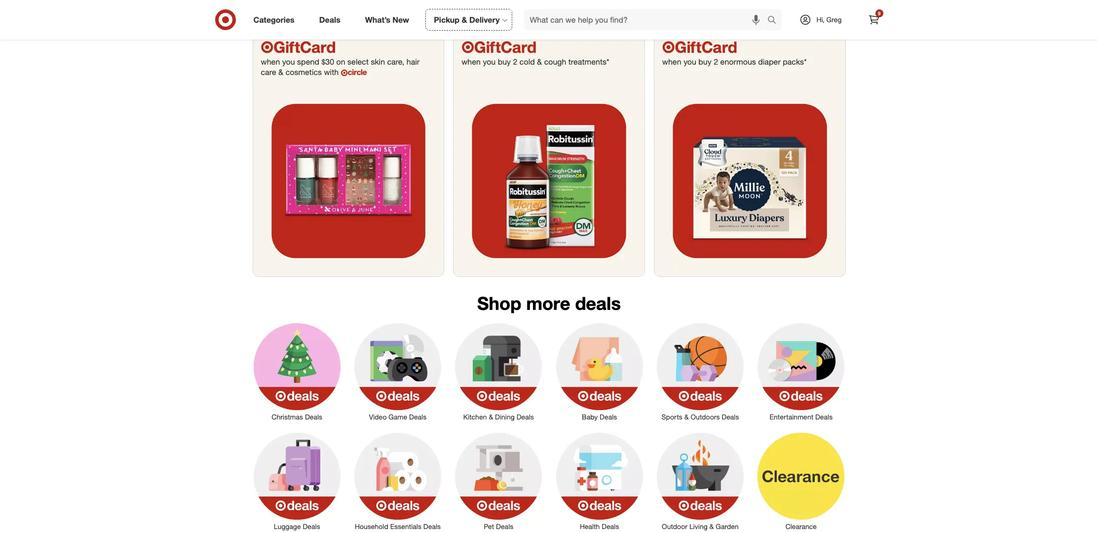 Task type: vqa. For each thing, say whether or not it's contained in the screenshot.
first YOU
yes



Task type: locate. For each thing, give the bounding box(es) containing it.
deals down living
[[692, 532, 709, 533]]

select
[[348, 57, 369, 67]]

& inside the outdoor living & garden deals
[[710, 522, 714, 531]]

1 horizontal spatial when
[[462, 57, 481, 67]]

1 horizontal spatial free
[[462, 23, 494, 41]]

2 left enormous
[[714, 57, 718, 67]]

when
[[261, 57, 280, 67], [462, 57, 481, 67], [662, 57, 682, 67]]

health
[[580, 522, 600, 531]]

& right 'care'
[[278, 67, 283, 77]]

pet deals
[[484, 522, 514, 531]]

& right pickup
[[462, 15, 467, 24]]

2
[[513, 57, 518, 67], [714, 57, 718, 67]]

deals inside the outdoor living & garden deals
[[692, 532, 709, 533]]

deals right game
[[409, 413, 427, 421]]

sports & outdoors deals
[[662, 413, 739, 421]]

2 inside the 'free $5 ¬giftcard when you buy 2 cold & cough treatments*'
[[513, 57, 518, 67]]

1 free from the left
[[261, 23, 293, 41]]

1 horizontal spatial 2
[[714, 57, 718, 67]]

1 2 from the left
[[513, 57, 518, 67]]

when inside the 'free $5 ¬giftcard when you buy 2 cold & cough treatments*'
[[462, 57, 481, 67]]

$5
[[498, 23, 513, 41]]

household essentials deals link
[[347, 431, 448, 532]]

pet deals link
[[448, 431, 549, 532]]

you left enormous
[[684, 57, 697, 67]]

2 for $5
[[513, 57, 518, 67]]

outdoor living & garden deals
[[662, 522, 739, 533]]

2 ¬giftcard from the left
[[462, 37, 537, 56]]

free inside free $10 ¬giftcard
[[261, 23, 293, 41]]

deals
[[319, 15, 341, 24], [305, 413, 322, 421], [409, 413, 427, 421], [517, 413, 534, 421], [600, 413, 617, 421], [722, 413, 739, 421], [816, 413, 833, 421], [303, 522, 320, 531], [424, 522, 441, 531], [496, 522, 514, 531], [602, 522, 619, 531], [692, 532, 709, 533]]

¬giftcard inside the 'free $5 ¬giftcard when you buy 2 cold & cough treatments*'
[[462, 37, 537, 56]]

2 horizontal spatial when
[[662, 57, 682, 67]]

when down pickup & delivery link
[[462, 57, 481, 67]]

deals right the entertainment
[[816, 413, 833, 421]]

buy left the cold
[[498, 57, 511, 67]]

2 inside free $15 ¬giftcard when you buy 2 enormous diaper packs*
[[714, 57, 718, 67]]

1 ¬giftcard from the left
[[261, 37, 336, 56]]

treatments*
[[569, 57, 610, 67]]

buy inside free $15 ¬giftcard when you buy 2 enormous diaper packs*
[[699, 57, 712, 67]]

deals right the "christmas"
[[305, 413, 322, 421]]

luggage deals link
[[247, 431, 347, 532]]

diaper
[[758, 57, 781, 67]]

3 ¬giftcard from the left
[[662, 37, 738, 56]]

free left $15 on the right of page
[[662, 23, 695, 41]]

household essentials deals
[[355, 522, 441, 531]]

on
[[336, 57, 345, 67]]

free for free $15 ¬giftcard when you buy 2 enormous diaper packs*
[[662, 23, 695, 41]]

0 horizontal spatial buy
[[498, 57, 511, 67]]

3 when from the left
[[662, 57, 682, 67]]

you
[[282, 57, 295, 67], [483, 57, 496, 67], [684, 57, 697, 67]]

¬giftcard
[[261, 37, 336, 56], [462, 37, 537, 56], [662, 37, 738, 56]]

& right 'sports'
[[685, 413, 689, 421]]

0 horizontal spatial you
[[282, 57, 295, 67]]

new
[[393, 15, 409, 24]]

¬giftcard down the delivery
[[462, 37, 537, 56]]

outdoor
[[662, 522, 688, 531]]

cough
[[544, 57, 566, 67]]

buy for $15
[[699, 57, 712, 67]]

cosmetics
[[286, 67, 322, 77]]

2 horizontal spatial free
[[662, 23, 695, 41]]

buy
[[498, 57, 511, 67], [699, 57, 712, 67]]

you for $15
[[684, 57, 697, 67]]

2 free from the left
[[462, 23, 494, 41]]

when up 'care'
[[261, 57, 280, 67]]

christmas
[[272, 413, 303, 421]]

3 free from the left
[[662, 23, 695, 41]]

health deals link
[[549, 431, 650, 532]]

buy down $15 on the right of page
[[699, 57, 712, 67]]

pet
[[484, 522, 494, 531]]

entertainment deals
[[770, 413, 833, 421]]

1 you from the left
[[282, 57, 295, 67]]

baby
[[582, 413, 598, 421]]

& right living
[[710, 522, 714, 531]]

care,
[[387, 57, 404, 67]]

you left the cold
[[483, 57, 496, 67]]

when for $15
[[662, 57, 682, 67]]

care
[[261, 67, 276, 77]]

¬giftcard up enormous
[[662, 37, 738, 56]]

when down what can we help you find? suggestions appear below search field
[[662, 57, 682, 67]]

$30
[[322, 57, 334, 67]]

& right the cold
[[537, 57, 542, 67]]

dining
[[495, 413, 515, 421]]

& left dining
[[489, 413, 493, 421]]

1 horizontal spatial buy
[[699, 57, 712, 67]]

kitchen
[[463, 413, 487, 421]]

¬giftcard up spend
[[261, 37, 336, 56]]

buy inside the 'free $5 ¬giftcard when you buy 2 cold & cough treatments*'
[[498, 57, 511, 67]]

2 buy from the left
[[699, 57, 712, 67]]

2 2 from the left
[[714, 57, 718, 67]]

¬giftcard inside free $15 ¬giftcard when you buy 2 enormous diaper packs*
[[662, 37, 738, 56]]

hi, greg
[[817, 15, 842, 24]]

1 when from the left
[[261, 57, 280, 67]]

search button
[[763, 9, 787, 33]]

2 you from the left
[[483, 57, 496, 67]]

when inside free $15 ¬giftcard when you buy 2 enormous diaper packs*
[[662, 57, 682, 67]]

kitchen & dining deals link
[[448, 321, 549, 422]]

0 horizontal spatial when
[[261, 57, 280, 67]]

free left $10
[[261, 23, 293, 41]]

outdoor living & garden deals link
[[650, 431, 751, 533]]

search
[[763, 16, 787, 25]]

deals right "health"
[[602, 522, 619, 531]]

clearance
[[786, 522, 817, 531]]

1 horizontal spatial ¬giftcard
[[462, 37, 537, 56]]

3 you from the left
[[684, 57, 697, 67]]

0 horizontal spatial 2
[[513, 57, 518, 67]]

free left $5
[[462, 23, 494, 41]]

2 horizontal spatial ¬giftcard
[[662, 37, 738, 56]]

free for free $10 ¬giftcard
[[261, 23, 293, 41]]

2 left the cold
[[513, 57, 518, 67]]

deals
[[575, 292, 621, 314]]

skin
[[371, 57, 385, 67]]

&
[[462, 15, 467, 24], [537, 57, 542, 67], [278, 67, 283, 77], [489, 413, 493, 421], [685, 413, 689, 421], [710, 522, 714, 531]]

1 horizontal spatial you
[[483, 57, 496, 67]]

you inside the 'free $5 ¬giftcard when you buy 2 cold & cough treatments*'
[[483, 57, 496, 67]]

2 for $15
[[714, 57, 718, 67]]

deals right outdoors
[[722, 413, 739, 421]]

free inside free $15 ¬giftcard when you buy 2 enormous diaper packs*
[[662, 23, 695, 41]]

0 horizontal spatial ¬giftcard
[[261, 37, 336, 56]]

free inside the 'free $5 ¬giftcard when you buy 2 cold & cough treatments*'
[[462, 23, 494, 41]]

you up cosmetics
[[282, 57, 295, 67]]

2 horizontal spatial you
[[684, 57, 697, 67]]

video game deals link
[[347, 321, 448, 422]]

entertainment
[[770, 413, 814, 421]]

packs*
[[783, 57, 807, 67]]

video
[[369, 413, 387, 421]]

christmas deals link
[[247, 321, 347, 422]]

garden
[[716, 522, 739, 531]]

free
[[261, 23, 293, 41], [462, 23, 494, 41], [662, 23, 695, 41]]

0 horizontal spatial free
[[261, 23, 293, 41]]

$10
[[298, 23, 318, 41]]

pickup
[[434, 15, 460, 24]]

1 buy from the left
[[498, 57, 511, 67]]

2 when from the left
[[462, 57, 481, 67]]

you inside free $15 ¬giftcard when you buy 2 enormous diaper packs*
[[684, 57, 697, 67]]



Task type: describe. For each thing, give the bounding box(es) containing it.
health deals
[[580, 522, 619, 531]]

categories link
[[245, 9, 307, 31]]

when for $5
[[462, 57, 481, 67]]

when you spend $30 on select skin care, hair care & cosmetics with
[[261, 57, 420, 77]]

deals right luggage
[[303, 522, 320, 531]]

baby deals
[[582, 413, 617, 421]]

greg
[[827, 15, 842, 24]]

pickup & delivery
[[434, 15, 500, 24]]

hair
[[407, 57, 420, 67]]

kitchen & dining deals
[[463, 413, 534, 421]]

deals right $10
[[319, 15, 341, 24]]

buy for $5
[[498, 57, 511, 67]]

& inside the 'free $5 ¬giftcard when you buy 2 cold & cough treatments*'
[[537, 57, 542, 67]]

What can we help you find? suggestions appear below search field
[[524, 9, 770, 31]]

$15
[[699, 23, 719, 41]]

categories
[[254, 15, 295, 24]]

& inside sports & outdoors deals link
[[685, 413, 689, 421]]

¬giftcard for $10
[[261, 37, 336, 56]]

shop more deals
[[477, 292, 621, 314]]

& inside pickup & delivery link
[[462, 15, 467, 24]]

hi,
[[817, 15, 825, 24]]

deals right 'essentials'
[[424, 522, 441, 531]]

you for $5
[[483, 57, 496, 67]]

free $15 ¬giftcard when you buy 2 enormous diaper packs*
[[662, 23, 807, 67]]

¬giftcard for $15
[[662, 37, 738, 56]]

living
[[690, 522, 708, 531]]

luggage deals
[[274, 522, 320, 531]]

what's new link
[[357, 9, 422, 31]]

what's new
[[365, 15, 409, 24]]

shop
[[477, 292, 522, 314]]

christmas deals
[[272, 413, 322, 421]]

outdoors
[[691, 413, 720, 421]]

deals right baby
[[600, 413, 617, 421]]

deals inside "link"
[[816, 413, 833, 421]]

enormous
[[721, 57, 756, 67]]

free for free $5 ¬giftcard when you buy 2 cold & cough treatments*
[[462, 23, 494, 41]]

9 link
[[863, 9, 885, 31]]

essentials
[[390, 522, 422, 531]]

circle
[[348, 67, 367, 77]]

spend
[[297, 57, 319, 67]]

baby deals link
[[549, 321, 650, 422]]

video game deals
[[369, 413, 427, 421]]

¬giftcard for $5
[[462, 37, 537, 56]]

deals right dining
[[517, 413, 534, 421]]

free $5 ¬giftcard when you buy 2 cold & cough treatments*
[[462, 23, 610, 67]]

you inside when you spend $30 on select skin care, hair care & cosmetics with
[[282, 57, 295, 67]]

delivery
[[469, 15, 500, 24]]

sports
[[662, 413, 683, 421]]

free $10 ¬giftcard
[[261, 23, 336, 56]]

with
[[324, 67, 339, 77]]

game
[[389, 413, 407, 421]]

clearance link
[[751, 431, 852, 532]]

household
[[355, 522, 388, 531]]

cold
[[520, 57, 535, 67]]

deals link
[[311, 9, 353, 31]]

more
[[527, 292, 570, 314]]

deals right pet
[[496, 522, 514, 531]]

luggage
[[274, 522, 301, 531]]

what's
[[365, 15, 390, 24]]

when inside when you spend $30 on select skin care, hair care & cosmetics with
[[261, 57, 280, 67]]

& inside when you spend $30 on select skin care, hair care & cosmetics with
[[278, 67, 283, 77]]

& inside kitchen & dining deals link
[[489, 413, 493, 421]]

pickup & delivery link
[[426, 9, 512, 31]]

entertainment deals link
[[751, 321, 852, 422]]

sports & outdoors deals link
[[650, 321, 751, 422]]

9
[[878, 10, 881, 16]]



